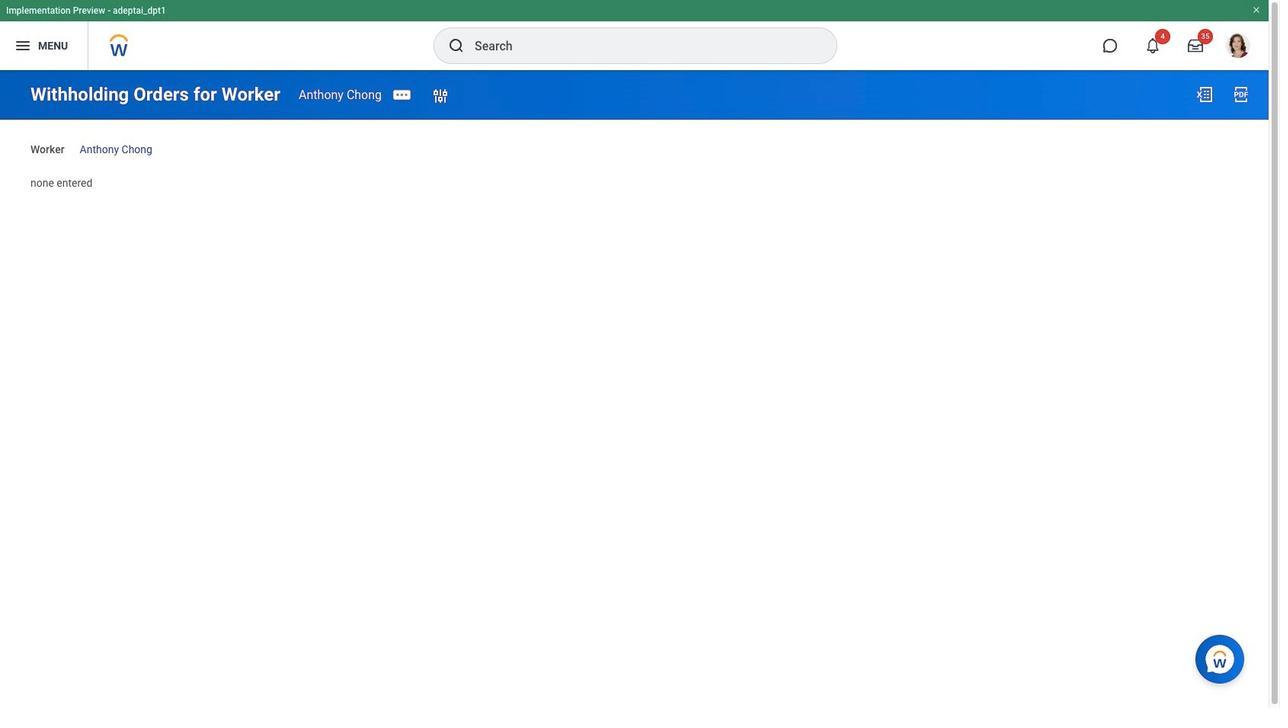 Task type: locate. For each thing, give the bounding box(es) containing it.
main content
[[0, 70, 1269, 204]]

close environment banner image
[[1252, 5, 1261, 14]]

banner
[[0, 0, 1269, 70]]



Task type: describe. For each thing, give the bounding box(es) containing it.
view printable version (pdf) image
[[1232, 85, 1251, 104]]

profile logan mcneil image
[[1226, 34, 1251, 61]]

export to excel image
[[1196, 85, 1214, 104]]

inbox large image
[[1188, 38, 1203, 53]]

search image
[[447, 37, 466, 55]]

justify image
[[14, 37, 32, 55]]

Search Workday  search field
[[475, 29, 806, 62]]

change selection image
[[431, 87, 450, 106]]

notifications large image
[[1145, 38, 1161, 53]]



Task type: vqa. For each thing, say whether or not it's contained in the screenshot.
Proposal within the Marco Silva Sales Proposal Specialist
no



